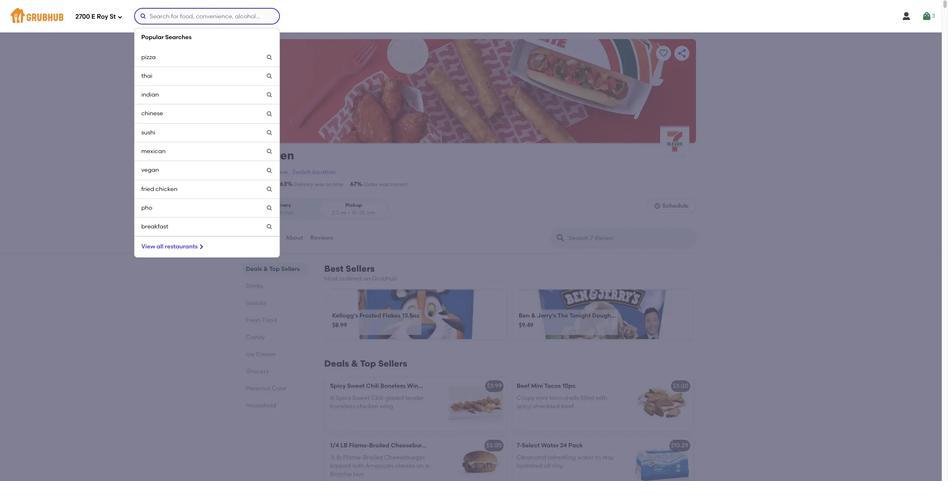 Task type: locate. For each thing, give the bounding box(es) containing it.
delivery 30–45 min
[[269, 203, 294, 216]]

spicy up boneless
[[336, 395, 351, 402]]

about
[[286, 235, 303, 242]]

1/4
[[330, 443, 339, 450]]

time
[[333, 182, 344, 188]]

magnifying glass icon image
[[556, 233, 566, 243]]

deals up a
[[325, 359, 349, 369]]

reviews
[[310, 235, 334, 242]]

¼
[[330, 455, 335, 462]]

2 horizontal spatial on
[[417, 463, 424, 470]]

1 vertical spatial all
[[544, 463, 551, 470]]

list box
[[0, 28, 949, 482], [134, 28, 280, 258]]

1 horizontal spatial 7-
[[517, 443, 522, 450]]

delivery up the 30–45
[[271, 203, 291, 209]]

& up spicy sweet chili boneless wings 8 count
[[351, 359, 358, 369]]

0 vertical spatial chicken
[[156, 186, 178, 193]]

top up drinks tab
[[269, 266, 280, 273]]

1 horizontal spatial delivery
[[294, 182, 313, 188]]

categories button
[[246, 223, 279, 253]]

fresh food tab
[[246, 316, 304, 325]]

main navigation navigation
[[0, 0, 949, 482]]

hydrated
[[517, 463, 543, 470]]

deals up drinks
[[246, 266, 262, 273]]

vegan
[[141, 167, 159, 174]]

chili up wing
[[371, 395, 384, 402]]

was right order
[[379, 182, 389, 188]]

switch
[[292, 169, 311, 176]]

1 horizontal spatial all
[[544, 463, 551, 470]]

view
[[141, 243, 155, 250]]

frosted
[[360, 313, 381, 320]]

1 horizontal spatial with
[[596, 395, 608, 402]]

1 vertical spatial on
[[363, 276, 371, 283]]

1 vertical spatial chili
[[371, 395, 384, 402]]

1 vertical spatial deals
[[325, 359, 349, 369]]

on left the time
[[325, 182, 332, 188]]

delivery inside delivery 30–45 min
[[271, 203, 291, 209]]

topped
[[330, 463, 351, 470]]

2 vertical spatial on
[[417, 463, 424, 470]]

on
[[325, 182, 332, 188], [363, 276, 371, 283], [417, 463, 424, 470]]

top up spicy sweet chili boneless wings 8 count
[[360, 359, 376, 369]]

and
[[535, 455, 547, 462]]

st
[[110, 13, 116, 20]]

spicy up a
[[330, 383, 346, 390]]

switch location button
[[292, 168, 336, 177]]

personal
[[246, 386, 271, 393]]

delivery down switch
[[294, 182, 313, 188]]

1 vertical spatial spicy
[[336, 395, 351, 402]]

30–45
[[269, 210, 284, 216]]

household tab
[[246, 402, 304, 411]]

7-select water 24 pack
[[517, 443, 583, 450]]

min inside the pickup 2.2 mi • 15–25 min
[[367, 210, 376, 216]]

spicy inside a spicy sweet chili glazed tender boneless chicken wing
[[336, 395, 351, 402]]

all right view
[[157, 243, 164, 250]]

& inside the ben & jerry's the tonight dough... $9.49
[[531, 313, 536, 320]]

sushi
[[141, 129, 155, 136]]

household
[[246, 403, 276, 410]]

grubhub
[[372, 276, 397, 283]]

0 horizontal spatial top
[[269, 266, 280, 273]]

7-select water 24 pack image
[[631, 437, 694, 482]]

grocery tab
[[246, 368, 304, 376]]

7-eleven
[[246, 148, 294, 163]]

pickup
[[346, 203, 362, 209]]

0 horizontal spatial on
[[325, 182, 332, 188]]

lb
[[337, 455, 342, 462]]

1 vertical spatial 7-
[[517, 443, 522, 450]]

sellers up the boneless
[[378, 359, 408, 369]]

1 vertical spatial $3.00
[[487, 443, 502, 450]]

with up 'bun'
[[353, 463, 364, 470]]

0 horizontal spatial 7-
[[246, 148, 257, 163]]

star icon image
[[246, 181, 254, 189]]

ave
[[278, 169, 288, 176]]

0 horizontal spatial with
[[353, 463, 364, 470]]

0 vertical spatial deals
[[246, 266, 262, 273]]

1 horizontal spatial was
[[379, 182, 389, 188]]

sellers inside tab
[[281, 266, 300, 273]]

cheeseburger,
[[384, 455, 426, 462]]

1 vertical spatial delivery
[[271, 203, 291, 209]]

personal care
[[246, 386, 286, 393]]

1 min from the left
[[285, 210, 294, 216]]

chili up a spicy sweet chili glazed tender boneless chicken wing
[[366, 383, 379, 390]]

cream
[[256, 351, 276, 359]]

popular
[[141, 34, 164, 41]]

schedule button
[[647, 199, 696, 214]]

svg image inside 3 button
[[922, 11, 932, 21]]

& right ben
[[531, 313, 536, 320]]

7- up clean
[[517, 443, 522, 450]]

0 vertical spatial &
[[264, 266, 268, 273]]

0 horizontal spatial all
[[157, 243, 164, 250]]

deals & top sellers up spicy sweet chili boneless wings 8 count
[[325, 359, 408, 369]]

0 vertical spatial flame-
[[349, 443, 369, 450]]

svg image for indian
[[266, 92, 273, 99]]

0 horizontal spatial was
[[315, 182, 324, 188]]

sellers up drinks tab
[[281, 266, 300, 273]]

grocery
[[246, 369, 269, 376]]

spicy sweet chili boneless wings 8 count image
[[445, 378, 507, 432]]

was down location
[[315, 182, 324, 188]]

pickup 2.2 mi • 15–25 min
[[332, 203, 376, 216]]

svg image
[[922, 11, 932, 21], [118, 14, 123, 19], [266, 54, 273, 61], [266, 130, 273, 136], [266, 148, 273, 155], [266, 167, 273, 174], [654, 203, 661, 210], [266, 224, 273, 231], [198, 244, 205, 250]]

kellogg's
[[332, 313, 358, 320]]

flame- inside ¼ lb flame-broiled cheeseburger, topped with american cheese on a brioche bun
[[343, 455, 363, 462]]

0 horizontal spatial delivery
[[271, 203, 291, 209]]

sellers up ordered
[[346, 264, 375, 274]]

Search for food, convenience, alcohol... search field
[[134, 8, 280, 25]]

top inside tab
[[269, 266, 280, 273]]

0 vertical spatial top
[[269, 266, 280, 273]]

1 horizontal spatial chicken
[[357, 403, 379, 411]]

1 horizontal spatial min
[[367, 210, 376, 216]]

list box inside main navigation navigation
[[134, 28, 280, 258]]

0 horizontal spatial $3.00
[[487, 443, 502, 450]]

0 vertical spatial on
[[325, 182, 332, 188]]

flame-
[[349, 443, 369, 450], [343, 455, 363, 462]]

2 was from the left
[[379, 182, 389, 188]]

fresh food
[[246, 317, 277, 324]]

1 horizontal spatial top
[[360, 359, 376, 369]]

personal care tab
[[246, 385, 304, 394]]

min right the 30–45
[[285, 210, 294, 216]]

2 horizontal spatial &
[[531, 313, 536, 320]]

e
[[92, 13, 95, 20]]

1 vertical spatial with
[[353, 463, 364, 470]]

2700 e roy st
[[75, 13, 116, 20]]

1 vertical spatial chicken
[[357, 403, 379, 411]]

sellers
[[346, 264, 375, 274], [281, 266, 300, 273], [378, 359, 408, 369]]

with right filled
[[596, 395, 608, 402]]

0 horizontal spatial deals
[[246, 266, 262, 273]]

kellogg's frosted flakes 13.5oz $8.99
[[332, 313, 420, 329]]

chicken left wing
[[357, 403, 379, 411]]

1 horizontal spatial $3.00
[[673, 383, 689, 390]]

was
[[315, 182, 324, 188], [379, 182, 389, 188]]

2 min from the left
[[367, 210, 376, 216]]

1 horizontal spatial deals
[[325, 359, 349, 369]]

0 vertical spatial all
[[157, 243, 164, 250]]

svg image for pizza
[[266, 54, 273, 61]]

deals & top sellers up drinks tab
[[246, 266, 300, 273]]

pho
[[141, 205, 152, 212]]

was for 63
[[315, 182, 324, 188]]

0 vertical spatial with
[[596, 395, 608, 402]]

2 list box from the left
[[134, 28, 280, 258]]

0 horizontal spatial min
[[285, 210, 294, 216]]

drinks tab
[[246, 282, 304, 291]]

categories
[[247, 235, 279, 242]]

all left day.
[[544, 463, 551, 470]]

all
[[157, 243, 164, 250], [544, 463, 551, 470]]

3
[[932, 12, 936, 20]]

min right 15–25
[[367, 210, 376, 216]]

$3.00
[[673, 383, 689, 390], [487, 443, 502, 450]]

min
[[285, 210, 294, 216], [367, 210, 376, 216]]

1/4 lb flame-broiled cheeseburger image
[[445, 437, 507, 482]]

¼ lb flame-broiled cheeseburger, topped with american cheese on a brioche bun
[[330, 455, 429, 479]]

chicken inside list box
[[156, 186, 178, 193]]

on left a on the bottom left of the page
[[417, 463, 424, 470]]

1 horizontal spatial &
[[351, 359, 358, 369]]

1 vertical spatial broiled
[[363, 455, 383, 462]]

0 vertical spatial 7-
[[246, 148, 257, 163]]

flame- for lb
[[349, 443, 369, 450]]

0 vertical spatial $3.00
[[673, 383, 689, 390]]

beef mini tacos 10pc
[[517, 383, 576, 390]]

chicken right fried
[[156, 186, 178, 193]]

1 vertical spatial top
[[360, 359, 376, 369]]

0 vertical spatial sweet
[[347, 383, 365, 390]]

chili inside a spicy sweet chili glazed tender boneless chicken wing
[[371, 395, 384, 402]]

mi
[[341, 210, 347, 216]]

most
[[325, 276, 338, 283]]

0 horizontal spatial sellers
[[281, 266, 300, 273]]

beef
[[517, 383, 530, 390]]

1 vertical spatial flame-
[[343, 455, 363, 462]]

shells
[[564, 395, 580, 402]]

roy
[[97, 13, 108, 20]]

spicy
[[330, 383, 346, 390], [336, 395, 351, 402]]

0 horizontal spatial &
[[264, 266, 268, 273]]

1 vertical spatial &
[[531, 313, 536, 320]]

& up drinks tab
[[264, 266, 268, 273]]

$3.99
[[487, 383, 502, 390]]

svg image
[[902, 11, 912, 21], [140, 13, 147, 20], [266, 73, 273, 80], [266, 92, 273, 99], [266, 111, 273, 117], [266, 186, 273, 193], [266, 205, 273, 212]]

ice cream tab
[[246, 351, 304, 359]]

0 vertical spatial broiled
[[369, 443, 390, 450]]

0 vertical spatial delivery
[[294, 182, 313, 188]]

all inside main navigation navigation
[[157, 243, 164, 250]]

on right ordered
[[363, 276, 371, 283]]

$9.49
[[519, 322, 534, 329]]

tacos
[[545, 383, 561, 390]]

pizza
[[141, 54, 156, 61]]

1 vertical spatial deals & top sellers
[[325, 359, 408, 369]]

option group
[[246, 199, 389, 220]]

1 horizontal spatial on
[[363, 276, 371, 283]]

0 vertical spatial deals & top sellers
[[246, 266, 300, 273]]

boneless
[[381, 383, 406, 390]]

indian
[[141, 91, 159, 98]]

1 horizontal spatial deals & top sellers
[[325, 359, 408, 369]]

ben & jerry's the tonight dough... $9.49
[[519, 313, 616, 329]]

0 horizontal spatial deals & top sellers
[[246, 266, 300, 273]]

1 horizontal spatial sellers
[[346, 264, 375, 274]]

beef mini tacos 10pc image
[[631, 378, 694, 432]]

1 vertical spatial sweet
[[353, 395, 370, 402]]

boneless
[[330, 403, 355, 411]]

wings
[[407, 383, 425, 390]]

deals & top sellers
[[246, 266, 300, 273], [325, 359, 408, 369]]

sellers inside best sellers most ordered on grubhub
[[346, 264, 375, 274]]

candy
[[246, 334, 265, 341]]

svg image for 2700 e roy st
[[118, 14, 123, 19]]

7- up 810
[[246, 148, 257, 163]]

top
[[269, 266, 280, 273], [360, 359, 376, 369]]

eleven
[[257, 148, 294, 163]]

1 was from the left
[[315, 182, 324, 188]]

ben
[[519, 313, 530, 320]]

chili
[[366, 383, 379, 390], [371, 395, 384, 402]]

chicken
[[156, 186, 178, 193], [357, 403, 379, 411]]

0 horizontal spatial chicken
[[156, 186, 178, 193]]

broiled inside ¼ lb flame-broiled cheeseburger, topped with american cheese on a brioche bun
[[363, 455, 383, 462]]

with inside ¼ lb flame-broiled cheeseburger, topped with american cheese on a brioche bun
[[353, 463, 364, 470]]



Task type: vqa. For each thing, say whether or not it's contained in the screenshot.
topmost GRAPE
no



Task type: describe. For each thing, give the bounding box(es) containing it.
2 horizontal spatial sellers
[[378, 359, 408, 369]]

beef.
[[561, 403, 575, 411]]

flakes
[[383, 313, 401, 320]]

broiled for cheeseburger
[[369, 443, 390, 450]]

svg image for sushi
[[266, 130, 273, 136]]

american
[[366, 463, 394, 470]]

was for 67
[[379, 182, 389, 188]]

popular searches
[[141, 34, 192, 41]]

save this restaurant image
[[659, 48, 669, 58]]

7- for select
[[517, 443, 522, 450]]

crispy
[[517, 395, 535, 402]]

on inside best sellers most ordered on grubhub
[[363, 276, 371, 283]]

0 vertical spatial chili
[[366, 383, 379, 390]]

0 vertical spatial spicy
[[330, 383, 346, 390]]

broiled for cheeseburger,
[[363, 455, 383, 462]]

2.2
[[332, 210, 339, 216]]

order
[[364, 182, 378, 188]]

crispy mini taco shells filled with spicy shredded beef.
[[517, 395, 608, 411]]

brioche
[[330, 472, 352, 479]]

(34)
[[264, 181, 275, 188]]

option group containing delivery 30–45 min
[[246, 199, 389, 220]]

mexican
[[141, 148, 166, 155]]

2 vertical spatial &
[[351, 359, 358, 369]]

care
[[272, 386, 286, 393]]

8
[[427, 383, 430, 390]]

pack
[[569, 443, 583, 450]]

mini
[[536, 395, 548, 402]]

deals & top sellers tab
[[246, 265, 304, 274]]

ice
[[246, 351, 255, 359]]

$3.00 for ¼ lb flame-broiled cheeseburger, topped with american cheese on a brioche bun
[[487, 443, 502, 450]]

sweet inside a spicy sweet chili glazed tender boneless chicken wing
[[353, 395, 370, 402]]

7- for eleven
[[246, 148, 257, 163]]

bun
[[353, 472, 364, 479]]

1 list box from the left
[[0, 28, 949, 482]]

chicken inside a spicy sweet chili glazed tender boneless chicken wing
[[357, 403, 379, 411]]

svg image for thai
[[266, 73, 273, 80]]

shredded
[[533, 403, 560, 411]]

svg image for mexican
[[266, 148, 273, 155]]

spicy
[[517, 403, 532, 411]]

correct
[[390, 182, 408, 188]]

67
[[350, 181, 357, 188]]

10pc
[[563, 383, 576, 390]]

save this restaurant button
[[656, 46, 671, 61]]

all inside clean and refreshing water to stay hydrated all day.
[[544, 463, 551, 470]]

best
[[325, 264, 344, 274]]

chinese
[[141, 110, 163, 117]]

•
[[348, 210, 350, 216]]

breakfast
[[141, 224, 168, 231]]

svg image for chinese
[[266, 111, 273, 117]]

snacks tab
[[246, 299, 304, 308]]

refreshing
[[548, 455, 576, 462]]

deals inside tab
[[246, 266, 262, 273]]

810 3rd ave switch location
[[257, 169, 336, 176]]

to
[[595, 455, 601, 462]]

fresh
[[246, 317, 261, 324]]

candy tab
[[246, 333, 304, 342]]

order was correct
[[364, 182, 408, 188]]

on inside ¼ lb flame-broiled cheeseburger, topped with american cheese on a brioche bun
[[417, 463, 424, 470]]

2700
[[75, 13, 90, 20]]

cheese
[[395, 463, 415, 470]]

count
[[431, 383, 448, 390]]

svg image for breakfast
[[266, 224, 273, 231]]

searches
[[165, 34, 192, 41]]

thai
[[141, 72, 152, 80]]

& inside tab
[[264, 266, 268, 273]]

svg image for pho
[[266, 205, 273, 212]]

svg image for vegan
[[266, 167, 273, 174]]

food
[[263, 317, 277, 324]]

7-eleven logo image
[[660, 127, 690, 156]]

fried
[[141, 186, 154, 193]]

810 3rd ave button
[[256, 168, 289, 177]]

3 button
[[922, 9, 936, 24]]

flame- for lb
[[343, 455, 363, 462]]

dough...
[[593, 313, 616, 320]]

svg image inside schedule "button"
[[654, 203, 661, 210]]

about button
[[285, 223, 304, 253]]

63
[[280, 181, 287, 188]]

select
[[522, 443, 540, 450]]

mini
[[531, 383, 543, 390]]

delivery for 30–45
[[271, 203, 291, 209]]

a
[[425, 463, 429, 470]]

water
[[542, 443, 559, 450]]

min inside delivery 30–45 min
[[285, 210, 294, 216]]

with inside crispy mini taco shells filled with spicy shredded beef.
[[596, 395, 608, 402]]

stay
[[603, 455, 614, 462]]

3.5
[[254, 181, 263, 188]]

glazed
[[385, 395, 404, 402]]

the
[[558, 313, 569, 320]]

day.
[[552, 463, 564, 470]]

810
[[257, 169, 266, 176]]

svg image for fried chicken
[[266, 186, 273, 193]]

delivery was on time
[[294, 182, 344, 188]]

share icon image
[[677, 48, 687, 58]]

a spicy sweet chili glazed tender boneless chicken wing
[[330, 395, 424, 411]]

wing
[[380, 403, 393, 411]]

spicy sweet chili boneless wings 8 count
[[330, 383, 448, 390]]

deals & top sellers inside deals & top sellers tab
[[246, 266, 300, 273]]

tender
[[406, 395, 424, 402]]

ordered
[[340, 276, 362, 283]]

a
[[330, 395, 335, 402]]

reviews button
[[310, 223, 334, 253]]

filled
[[581, 395, 595, 402]]

$3.00 for crispy mini taco shells filled with spicy shredded beef.
[[673, 383, 689, 390]]

jerry's
[[537, 313, 557, 320]]

best sellers most ordered on grubhub
[[325, 264, 397, 283]]

ice cream
[[246, 351, 276, 359]]

3rd
[[267, 169, 276, 176]]

water
[[578, 455, 594, 462]]

delivery for was
[[294, 182, 313, 188]]

restaurants
[[165, 243, 198, 250]]



